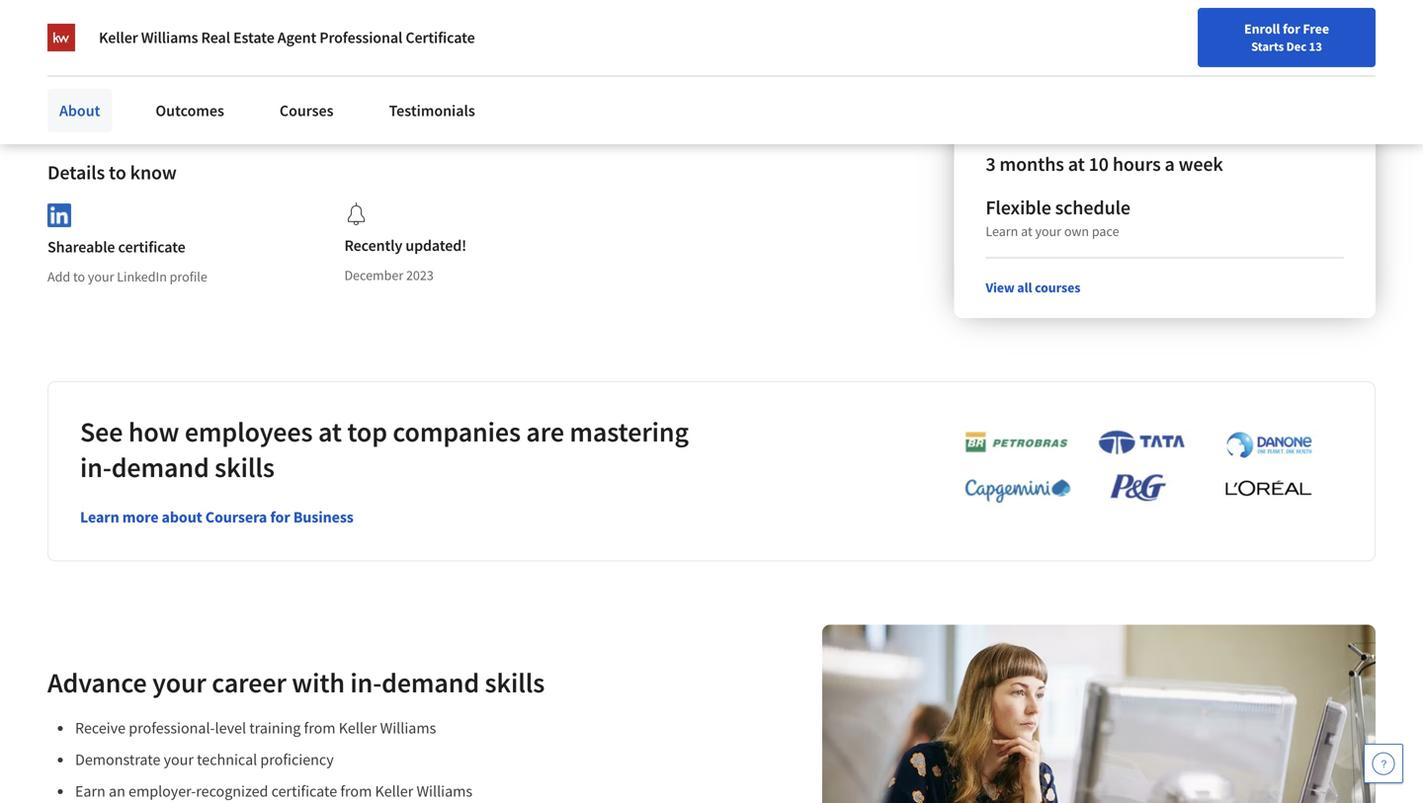 Task type: describe. For each thing, give the bounding box(es) containing it.
your down professional-
[[164, 750, 194, 770]]

lead generation
[[270, 99, 364, 117]]

0 vertical spatial certificate
[[118, 237, 185, 257]]

learn more about coursera for business link
[[80, 508, 354, 528]]

see how employees at top companies are mastering in-demand skills
[[80, 415, 689, 485]]

flexible
[[986, 195, 1051, 220]]

1 vertical spatial earn
[[75, 782, 106, 801]]

goal
[[552, 60, 576, 78]]

setting
[[579, 60, 619, 78]]

career inside professional certificate - 5 course series earn a career credential that demonstrates your expertise
[[1025, 31, 1061, 49]]

interpersonal communications
[[56, 99, 236, 117]]

for inside enroll for free starts dec 13
[[1283, 20, 1301, 38]]

demonstrate your technical proficiency
[[75, 750, 334, 770]]

advance your career with in-demand skills
[[47, 666, 545, 700]]

recently
[[344, 236, 402, 256]]

2 vertical spatial williams
[[417, 782, 473, 801]]

training
[[249, 718, 301, 738]]

all
[[1017, 279, 1032, 297]]

estate
[[233, 28, 275, 47]]

client
[[775, 60, 809, 78]]

about
[[59, 101, 100, 121]]

flexible schedule learn at your own pace
[[986, 195, 1131, 240]]

1 vertical spatial in-
[[350, 666, 382, 700]]

2023
[[406, 266, 434, 284]]

more
[[122, 508, 159, 528]]

december 2023
[[344, 266, 434, 284]]

learn more about coursera for business
[[80, 508, 354, 528]]

course
[[1209, 4, 1264, 28]]

0 vertical spatial at
[[1068, 152, 1085, 177]]

1 vertical spatial business
[[293, 508, 354, 528]]

shareable
[[47, 237, 115, 257]]

profile
[[170, 268, 207, 286]]

keller williams real estate agent professional certificate
[[99, 28, 475, 47]]

coursera
[[205, 508, 267, 528]]

client experience
[[775, 60, 875, 78]]

your down shareable certificate
[[88, 268, 114, 286]]

business model
[[652, 60, 741, 78]]

about link
[[47, 89, 112, 132]]

1 horizontal spatial demand
[[382, 666, 479, 700]]

details to know
[[47, 160, 177, 185]]

courses link
[[268, 89, 346, 132]]

mastering
[[570, 415, 689, 449]]

receive
[[75, 718, 126, 738]]

to for your
[[73, 268, 85, 286]]

own
[[1064, 223, 1089, 240]]

0 horizontal spatial learn
[[80, 508, 119, 528]]

negotiation
[[109, 60, 177, 78]]

professional inside professional certificate - 5 course series earn a career credential that demonstrates your expertise
[[986, 4, 1090, 28]]

skills you'll gain
[[47, 14, 183, 39]]

working
[[400, 60, 448, 78]]

details
[[47, 160, 105, 185]]

your inside professional certificate - 5 course series earn a career credential that demonstrates your expertise
[[1234, 31, 1261, 49]]

free
[[1303, 20, 1329, 38]]

3 months at 10 hours a week
[[986, 152, 1224, 177]]

professional-
[[129, 718, 215, 738]]

view
[[986, 279, 1015, 297]]

that
[[1125, 31, 1149, 49]]

skills inside see how employees at top companies are mastering in-demand skills
[[215, 450, 275, 485]]

experience
[[812, 60, 875, 78]]

1 vertical spatial for
[[270, 508, 290, 528]]

months
[[1000, 152, 1064, 177]]

to for know
[[109, 160, 126, 185]]

at for see how employees at top companies are mastering in-demand skills
[[318, 415, 342, 449]]

earn an employer-recognized certificate from keller williams
[[75, 782, 473, 801]]

a inside professional certificate - 5 course series earn a career credential that demonstrates your expertise
[[1015, 31, 1022, 49]]

series
[[1268, 4, 1317, 28]]

expertise
[[1263, 31, 1316, 49]]

0 vertical spatial williams
[[141, 28, 198, 47]]

in- inside see how employees at top companies are mastering in-demand skills
[[80, 450, 111, 485]]

1 horizontal spatial business
[[652, 60, 703, 78]]

professional certificate - 5 course series earn a career credential that demonstrates your expertise
[[986, 4, 1317, 49]]

1 vertical spatial williams
[[380, 718, 436, 738]]

demonstrates
[[1152, 31, 1232, 49]]

recognized
[[196, 782, 268, 801]]

december
[[344, 266, 403, 284]]

1 horizontal spatial certificate
[[271, 782, 337, 801]]

your up professional-
[[152, 666, 206, 700]]

receive professional-level training from keller williams
[[75, 718, 436, 738]]

-
[[1185, 4, 1191, 28]]

employees
[[185, 415, 313, 449]]

technical
[[197, 750, 257, 770]]

0 horizontal spatial certificate
[[406, 28, 475, 47]]

companies
[[393, 415, 521, 449]]

demonstrate
[[75, 750, 161, 770]]

1 horizontal spatial skills
[[485, 666, 545, 700]]

recently updated!
[[344, 236, 467, 256]]

courses
[[280, 101, 334, 121]]

lead
[[270, 99, 297, 117]]

employer-
[[129, 782, 196, 801]]

view all courses
[[986, 279, 1081, 297]]

week
[[1179, 152, 1224, 177]]



Task type: vqa. For each thing, say whether or not it's contained in the screenshot.
the topmost from
yes



Task type: locate. For each thing, give the bounding box(es) containing it.
1 horizontal spatial to
[[109, 160, 126, 185]]

view all courses link
[[986, 279, 1081, 297]]

1 vertical spatial demand
[[382, 666, 479, 700]]

to right add
[[73, 268, 85, 286]]

1 horizontal spatial career
[[1025, 31, 1061, 49]]

for
[[1283, 20, 1301, 38], [270, 508, 290, 528]]

business right coursera at the left bottom of the page
[[293, 508, 354, 528]]

1 horizontal spatial at
[[1021, 223, 1033, 240]]

coursera image
[[24, 16, 149, 48]]

professional up "conditions"
[[320, 28, 403, 47]]

0 vertical spatial a
[[1015, 31, 1022, 49]]

to
[[109, 160, 126, 185], [73, 268, 85, 286]]

demand
[[111, 450, 209, 485], [382, 666, 479, 700]]

demand inside see how employees at top companies are mastering in-demand skills
[[111, 450, 209, 485]]

are
[[526, 415, 564, 449]]

13
[[1309, 39, 1322, 54]]

from
[[304, 718, 336, 738], [340, 782, 372, 801]]

0 vertical spatial earn
[[986, 31, 1012, 49]]

0 vertical spatial from
[[304, 718, 336, 738]]

career
[[1025, 31, 1061, 49], [212, 666, 286, 700]]

dec
[[1287, 39, 1307, 54]]

coursera enterprise logos image
[[935, 429, 1331, 515]]

at left "top"
[[318, 415, 342, 449]]

updated!
[[406, 236, 467, 256]]

your left own
[[1035, 223, 1062, 240]]

1 horizontal spatial certificate
[[1094, 4, 1181, 28]]

hours
[[1113, 152, 1161, 177]]

a left week
[[1165, 152, 1175, 177]]

0 horizontal spatial at
[[318, 415, 342, 449]]

0 horizontal spatial skills
[[215, 450, 275, 485]]

to left know on the top left
[[109, 160, 126, 185]]

at for flexible schedule learn at your own pace
[[1021, 223, 1033, 240]]

with up training
[[292, 666, 345, 700]]

keller williams image
[[47, 24, 75, 51]]

1 vertical spatial to
[[73, 268, 85, 286]]

1 vertical spatial learn
[[80, 508, 119, 528]]

0 horizontal spatial career
[[212, 666, 286, 700]]

1 vertical spatial skills
[[485, 666, 545, 700]]

with
[[451, 60, 477, 78], [292, 666, 345, 700]]

0 horizontal spatial with
[[292, 666, 345, 700]]

0 horizontal spatial a
[[1015, 31, 1022, 49]]

1 horizontal spatial for
[[1283, 20, 1301, 38]]

2 vertical spatial at
[[318, 415, 342, 449]]

certificate inside professional certificate - 5 course series earn a career credential that demonstrates your expertise
[[1094, 4, 1181, 28]]

1 vertical spatial keller
[[339, 718, 377, 738]]

learn inside flexible schedule learn at your own pace
[[986, 223, 1018, 240]]

level
[[215, 718, 246, 738]]

None search field
[[282, 12, 608, 52]]

0 vertical spatial demand
[[111, 450, 209, 485]]

conditions
[[304, 60, 367, 78]]

1 horizontal spatial earn
[[986, 31, 1012, 49]]

certificate
[[1094, 4, 1181, 28], [406, 28, 475, 47]]

2 vertical spatial keller
[[375, 782, 413, 801]]

0 horizontal spatial professional
[[320, 28, 403, 47]]

professional
[[986, 4, 1090, 28], [320, 28, 403, 47]]

0 vertical spatial learn
[[986, 223, 1018, 240]]

1 horizontal spatial with
[[451, 60, 477, 78]]

0 horizontal spatial from
[[304, 718, 336, 738]]

menu item
[[1046, 20, 1173, 84]]

0 vertical spatial skills
[[215, 450, 275, 485]]

1 horizontal spatial a
[[1165, 152, 1175, 177]]

1 vertical spatial career
[[212, 666, 286, 700]]

show notifications image
[[1194, 25, 1217, 48]]

certificate up the 'linkedin'
[[118, 237, 185, 257]]

certificate up "working"
[[406, 28, 475, 47]]

1 vertical spatial from
[[340, 782, 372, 801]]

courses
[[1035, 279, 1081, 297]]

working with sellers
[[400, 60, 518, 78]]

10
[[1089, 152, 1109, 177]]

1 horizontal spatial learn
[[986, 223, 1018, 240]]

0 vertical spatial in-
[[80, 450, 111, 485]]

your down course
[[1234, 31, 1261, 49]]

housing market conditions
[[210, 60, 367, 78]]

model
[[706, 60, 741, 78]]

1 vertical spatial with
[[292, 666, 345, 700]]

pace
[[1092, 223, 1119, 240]]

generation
[[300, 99, 364, 117]]

business
[[652, 60, 703, 78], [293, 508, 354, 528]]

learn down flexible on the top of page
[[986, 223, 1018, 240]]

schedule
[[1055, 195, 1131, 220]]

for right coursera at the left bottom of the page
[[270, 508, 290, 528]]

1 horizontal spatial from
[[340, 782, 372, 801]]

1 horizontal spatial professional
[[986, 4, 1090, 28]]

1 horizontal spatial in-
[[350, 666, 382, 700]]

5
[[1195, 4, 1205, 28]]

top
[[347, 415, 387, 449]]

housing
[[210, 60, 258, 78]]

at inside see how employees at top companies are mastering in-demand skills
[[318, 415, 342, 449]]

career left credential
[[1025, 31, 1061, 49]]

1 vertical spatial a
[[1165, 152, 1175, 177]]

credential
[[1064, 31, 1123, 49]]

goal setting
[[552, 60, 619, 78]]

with left sellers
[[451, 60, 477, 78]]

see
[[80, 415, 123, 449]]

interpersonal
[[56, 99, 134, 117]]

know
[[130, 160, 177, 185]]

contract negotiation
[[56, 60, 177, 78]]

career up the receive professional-level training from keller williams
[[212, 666, 286, 700]]

learn left more
[[80, 508, 119, 528]]

real
[[201, 28, 230, 47]]

help center image
[[1372, 752, 1396, 776]]

add to your linkedin profile
[[47, 268, 207, 286]]

0 horizontal spatial business
[[293, 508, 354, 528]]

certificate up that
[[1094, 4, 1181, 28]]

about
[[162, 508, 202, 528]]

at left "10"
[[1068, 152, 1085, 177]]

0 vertical spatial career
[[1025, 31, 1061, 49]]

business left the model on the top of the page
[[652, 60, 703, 78]]

enroll
[[1245, 20, 1280, 38]]

at down flexible on the top of page
[[1021, 223, 1033, 240]]

skills
[[47, 14, 92, 39]]

linkedin
[[117, 268, 167, 286]]

proficiency
[[260, 750, 334, 770]]

1 vertical spatial certificate
[[271, 782, 337, 801]]

0 horizontal spatial earn
[[75, 782, 106, 801]]

advance
[[47, 666, 147, 700]]

certificate down proficiency
[[271, 782, 337, 801]]

your inside flexible schedule learn at your own pace
[[1035, 223, 1062, 240]]

enroll for free starts dec 13
[[1245, 20, 1329, 54]]

a
[[1015, 31, 1022, 49], [1165, 152, 1175, 177]]

earn left an
[[75, 782, 106, 801]]

for up dec
[[1283, 20, 1301, 38]]

0 vertical spatial keller
[[99, 28, 138, 47]]

an
[[109, 782, 125, 801]]

testimonials link
[[377, 89, 487, 132]]

outcomes
[[156, 101, 224, 121]]

add
[[47, 268, 70, 286]]

testimonials
[[389, 101, 475, 121]]

0 vertical spatial with
[[451, 60, 477, 78]]

2 horizontal spatial at
[[1068, 152, 1085, 177]]

communications
[[137, 99, 236, 117]]

managment
[[439, 99, 508, 117]]

a left credential
[[1015, 31, 1022, 49]]

keller
[[99, 28, 138, 47], [339, 718, 377, 738], [375, 782, 413, 801]]

0 vertical spatial for
[[1283, 20, 1301, 38]]

professional up credential
[[986, 4, 1090, 28]]

0 vertical spatial business
[[652, 60, 703, 78]]

you'll
[[96, 14, 143, 39]]

money
[[398, 99, 437, 117]]

learn
[[986, 223, 1018, 240], [80, 508, 119, 528]]

0 horizontal spatial for
[[270, 508, 290, 528]]

at inside flexible schedule learn at your own pace
[[1021, 223, 1033, 240]]

1 vertical spatial at
[[1021, 223, 1033, 240]]

how
[[128, 415, 179, 449]]

0 horizontal spatial in-
[[80, 450, 111, 485]]

0 horizontal spatial demand
[[111, 450, 209, 485]]

earn inside professional certificate - 5 course series earn a career credential that demonstrates your expertise
[[986, 31, 1012, 49]]

0 horizontal spatial to
[[73, 268, 85, 286]]

3
[[986, 152, 996, 177]]

earn left credential
[[986, 31, 1012, 49]]

0 horizontal spatial certificate
[[118, 237, 185, 257]]

shareable certificate
[[47, 237, 185, 257]]

contract
[[56, 60, 106, 78]]

gain
[[147, 14, 183, 39]]

0 vertical spatial to
[[109, 160, 126, 185]]

agent
[[278, 28, 316, 47]]

sellers
[[479, 60, 518, 78]]



